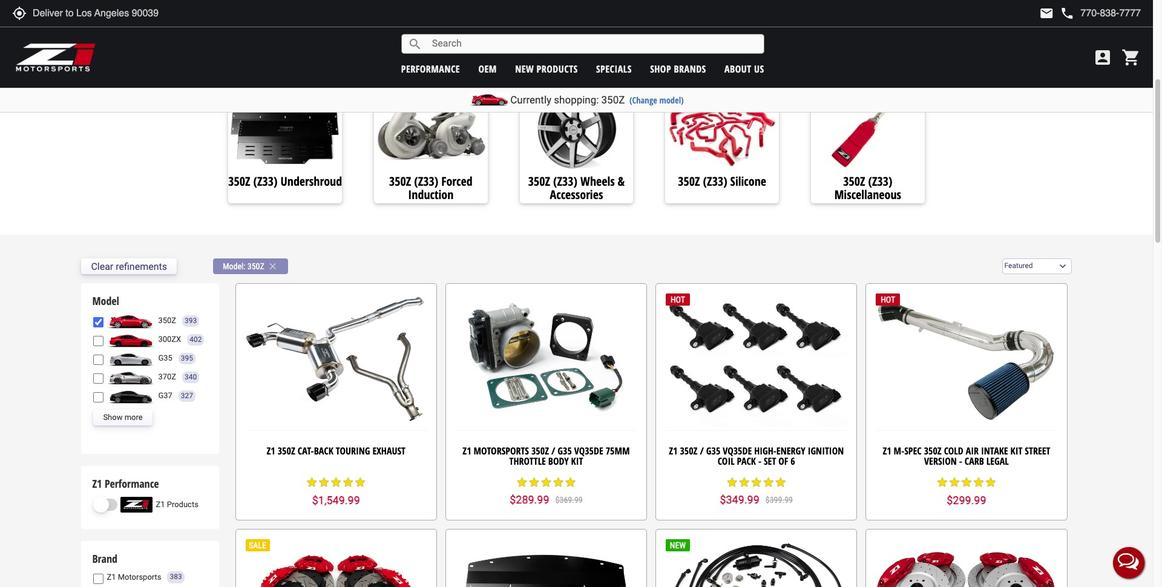 Task type: describe. For each thing, give the bounding box(es) containing it.
z1 for z1 motorsports 350z / g35 vq35de 75mm throttle body kit
[[463, 444, 472, 458]]

wheels
[[581, 173, 615, 190]]

18 star from the left
[[961, 477, 973, 489]]

spec
[[905, 444, 922, 458]]

6 star from the left
[[727, 476, 739, 489]]

z1 for z1 350z cat-back touring exhaust
[[267, 444, 275, 458]]

oem link
[[479, 62, 497, 75]]

340
[[185, 373, 197, 381]]

350z inside z1 m-spec 350z cold air intake kit street version - carb legal
[[925, 444, 942, 458]]

$399.99
[[766, 496, 793, 505]]

350z (z33) miscellaneous link
[[811, 173, 925, 203]]

z1 motorsports
[[107, 573, 161, 582]]

z1 performance
[[92, 476, 159, 491]]

12 star from the left
[[318, 477, 330, 489]]

0 horizontal spatial g35
[[158, 354, 173, 363]]

393
[[185, 317, 197, 325]]

350z inside 350z (z33) wheels & accessories
[[529, 173, 551, 190]]

throttle
[[510, 455, 546, 468]]

cat-
[[298, 444, 314, 458]]

z1 for z1 motorsports
[[107, 573, 116, 582]]

g37
[[158, 391, 173, 400]]

nissan 370z z34 2009 2010 2011 2012 2013 2014 2015 2016 2017 2018 2019 3.7l vq37vhr vhr nismo z1 motorsports image
[[107, 370, 155, 385]]

/ inside the z1 350z / g35 vq35de high-energy ignition coil pack - set of 6
[[700, 444, 704, 458]]

&
[[618, 173, 625, 190]]

z1 for z1 products
[[156, 500, 165, 509]]

vq35de inside the z1 350z / g35 vq35de high-energy ignition coil pack - set of 6
[[723, 444, 752, 458]]

new
[[515, 62, 534, 75]]

oem
[[479, 62, 497, 75]]

350z (z33) forced induction
[[389, 173, 473, 203]]

9 star from the left
[[763, 476, 775, 489]]

5 star from the left
[[565, 476, 577, 489]]

370z
[[158, 373, 176, 382]]

performance
[[105, 476, 159, 491]]

15 star from the left
[[354, 477, 367, 489]]

about us
[[725, 62, 765, 75]]

shop brands
[[651, 62, 707, 75]]

$349.99
[[720, 494, 760, 507]]

phone
[[1061, 6, 1075, 21]]

exhaust
[[373, 444, 406, 458]]

402
[[190, 335, 202, 344]]

motorsports for z1 motorsports 350z / g35 vq35de 75mm throttle body kit
[[474, 444, 529, 458]]

model
[[92, 294, 119, 308]]

7 star from the left
[[739, 476, 751, 489]]

specials link
[[597, 62, 632, 75]]

z1 for z1 m-spec 350z cold air intake kit street version - carb legal
[[883, 444, 892, 458]]

mail phone
[[1040, 6, 1075, 21]]

350z inside 350z (z33) miscellaneous
[[844, 173, 866, 190]]

6
[[791, 455, 796, 468]]

ignition
[[808, 444, 844, 458]]

new products link
[[515, 62, 578, 75]]

shop
[[651, 62, 672, 75]]

coil
[[718, 455, 735, 468]]

about
[[725, 62, 752, 75]]

star star star star star $289.99 $369.99
[[510, 476, 583, 507]]

1 star from the left
[[516, 476, 528, 489]]

z1 products
[[156, 500, 199, 509]]

infiniti g35 coupe sedan v35 v36 skyline 2003 2004 2005 2006 2007 2008 3.5l vq35de revup rev up vq35hr z1 motorsports image
[[107, 351, 155, 367]]

miscellaneous
[[835, 187, 902, 203]]

performance
[[401, 62, 460, 75]]

performance link
[[401, 62, 460, 75]]

shopping_cart link
[[1119, 48, 1142, 67]]

accessories
[[550, 187, 603, 203]]

75mm
[[606, 444, 630, 458]]

back
[[314, 444, 334, 458]]

350z inside 350z (z33) forced induction
[[389, 173, 411, 190]]

14 star from the left
[[342, 477, 354, 489]]

z1 for z1 350z / g35 vq35de high-energy ignition coil pack - set of 6
[[669, 444, 678, 458]]

undershroud
[[281, 173, 342, 190]]

currently shopping: 350z (change model)
[[511, 94, 684, 106]]

intake
[[982, 444, 1009, 458]]

star star star star star $349.99 $399.99
[[720, 476, 793, 507]]

nissan 300zx z32 1990 1991 1992 1993 1994 1995 1996 vg30dett vg30de twin turbo non turbo z1 motorsports image
[[107, 332, 155, 348]]

vq35de inside z1 motorsports 350z / g35 vq35de 75mm throttle body kit
[[575, 444, 604, 458]]

motorsports for z1 motorsports
[[118, 573, 161, 582]]

refinements
[[116, 261, 167, 272]]

about us link
[[725, 62, 765, 75]]

currently
[[511, 94, 552, 106]]

set
[[764, 455, 777, 468]]

clear
[[91, 261, 113, 272]]

show more button
[[94, 410, 152, 426]]

350z (z33) undershroud
[[228, 173, 342, 190]]

z1 350z cat-back touring exhaust
[[267, 444, 406, 458]]

model:
[[223, 262, 246, 271]]

/ inside z1 motorsports 350z / g35 vq35de 75mm throttle body kit
[[552, 444, 556, 458]]

350z inside model: 350z close
[[248, 262, 265, 271]]

19 star from the left
[[973, 477, 985, 489]]

13 star from the left
[[330, 477, 342, 489]]

shop brands link
[[651, 62, 707, 75]]

more
[[125, 413, 143, 422]]

350z (z33) wheels & accessories link
[[520, 173, 634, 203]]



Task type: locate. For each thing, give the bounding box(es) containing it.
0 horizontal spatial motorsports
[[118, 573, 161, 582]]

1 vertical spatial motorsports
[[118, 573, 161, 582]]

None checkbox
[[94, 355, 104, 365]]

$1,549.99
[[312, 494, 360, 507]]

show
[[103, 413, 123, 422]]

vq35de
[[575, 444, 604, 458], [723, 444, 752, 458]]

None checkbox
[[94, 317, 104, 328], [94, 336, 104, 346], [94, 374, 104, 384], [94, 392, 104, 403], [94, 574, 104, 584], [94, 317, 104, 328], [94, 336, 104, 346], [94, 374, 104, 384], [94, 392, 104, 403], [94, 574, 104, 584]]

/
[[552, 444, 556, 458], [700, 444, 704, 458]]

(z33) for miscellaneous
[[869, 173, 893, 190]]

z1 for z1 performance
[[92, 476, 102, 491]]

(z33) for wheels
[[554, 173, 578, 190]]

star
[[516, 476, 528, 489], [528, 476, 540, 489], [540, 476, 553, 489], [553, 476, 565, 489], [565, 476, 577, 489], [727, 476, 739, 489], [739, 476, 751, 489], [751, 476, 763, 489], [763, 476, 775, 489], [775, 476, 787, 489], [306, 477, 318, 489], [318, 477, 330, 489], [330, 477, 342, 489], [342, 477, 354, 489], [354, 477, 367, 489], [937, 477, 949, 489], [949, 477, 961, 489], [961, 477, 973, 489], [973, 477, 985, 489], [985, 477, 997, 489]]

us
[[755, 62, 765, 75]]

nissan 350z z33 2003 2004 2005 2006 2007 2008 2009 vq35de 3.5l revup rev up vq35hr nismo z1 motorsports image
[[107, 313, 155, 329]]

17 star from the left
[[949, 477, 961, 489]]

mail link
[[1040, 6, 1055, 21]]

shopping:
[[554, 94, 599, 106]]

350z (z33) wheels & accessories
[[529, 173, 625, 203]]

legal
[[987, 455, 1009, 468]]

mail
[[1040, 6, 1055, 21]]

$289.99
[[510, 494, 550, 507]]

show more
[[103, 413, 143, 422]]

kit inside z1 m-spec 350z cold air intake kit street version - carb legal
[[1011, 444, 1023, 458]]

2 horizontal spatial g35
[[707, 444, 721, 458]]

1 horizontal spatial /
[[700, 444, 704, 458]]

(z33)
[[253, 173, 278, 190], [414, 173, 439, 190], [554, 173, 578, 190], [703, 173, 728, 190], [869, 173, 893, 190]]

- left 'set'
[[759, 455, 762, 468]]

- for air
[[960, 455, 963, 468]]

products
[[167, 500, 199, 509]]

2 (z33) from the left
[[414, 173, 439, 190]]

0 horizontal spatial kit
[[571, 455, 583, 468]]

- left carb
[[960, 455, 963, 468]]

0 horizontal spatial /
[[552, 444, 556, 458]]

g35 right throttle
[[558, 444, 572, 458]]

kit left street
[[1011, 444, 1023, 458]]

(z33) inside 350z (z33) wheels & accessories
[[554, 173, 578, 190]]

energy
[[777, 444, 806, 458]]

0 horizontal spatial vq35de
[[575, 444, 604, 458]]

kit right body
[[571, 455, 583, 468]]

vq35de left high-
[[723, 444, 752, 458]]

silicone
[[731, 173, 767, 190]]

4 (z33) from the left
[[703, 173, 728, 190]]

350z inside the z1 350z / g35 vq35de high-energy ignition coil pack - set of 6
[[680, 444, 698, 458]]

350z (z33) silicone
[[678, 173, 767, 190]]

motorsports inside z1 motorsports 350z / g35 vq35de 75mm throttle body kit
[[474, 444, 529, 458]]

air
[[966, 444, 979, 458]]

0 vertical spatial motorsports
[[474, 444, 529, 458]]

350z inside z1 motorsports 350z / g35 vq35de 75mm throttle body kit
[[532, 444, 549, 458]]

model)
[[660, 94, 684, 106]]

(z33) for silicone
[[703, 173, 728, 190]]

2 vq35de from the left
[[723, 444, 752, 458]]

g35
[[158, 354, 173, 363], [558, 444, 572, 458], [707, 444, 721, 458]]

cold
[[945, 444, 964, 458]]

350z (z33) forced induction link
[[374, 173, 488, 203]]

3 star from the left
[[540, 476, 553, 489]]

induction
[[408, 187, 454, 203]]

2 - from the left
[[960, 455, 963, 468]]

1 vq35de from the left
[[575, 444, 604, 458]]

(change model) link
[[630, 94, 684, 106]]

327
[[181, 392, 193, 400]]

clear refinements
[[91, 261, 167, 272]]

kit
[[1011, 444, 1023, 458], [571, 455, 583, 468]]

m-
[[894, 444, 905, 458]]

395
[[181, 354, 193, 363]]

g35 up 370z
[[158, 354, 173, 363]]

z1 inside the z1 350z / g35 vq35de high-energy ignition coil pack - set of 6
[[669, 444, 678, 458]]

infiniti g37 coupe sedan convertible v36 cv36 hv36 skyline 2008 2009 2010 2011 2012 2013 3.7l vq37vhr z1 motorsports image
[[107, 388, 155, 404]]

(z33) inside 350z (z33) miscellaneous
[[869, 173, 893, 190]]

350z (z33) silicone link
[[666, 173, 779, 192]]

16 star from the left
[[937, 477, 949, 489]]

5 (z33) from the left
[[869, 173, 893, 190]]

-
[[759, 455, 762, 468], [960, 455, 963, 468]]

(z33) for undershroud
[[253, 173, 278, 190]]

account_box link
[[1091, 48, 1116, 67]]

2 / from the left
[[700, 444, 704, 458]]

1 horizontal spatial vq35de
[[723, 444, 752, 458]]

high-
[[755, 444, 777, 458]]

383
[[170, 573, 182, 582]]

3 (z33) from the left
[[554, 173, 578, 190]]

1 horizontal spatial motorsports
[[474, 444, 529, 458]]

$299.99
[[947, 494, 987, 507]]

- inside z1 m-spec 350z cold air intake kit street version - carb legal
[[960, 455, 963, 468]]

20 star from the left
[[985, 477, 997, 489]]

shopping_cart
[[1122, 48, 1142, 67]]

1 horizontal spatial kit
[[1011, 444, 1023, 458]]

10 star from the left
[[775, 476, 787, 489]]

motorsports left 383
[[118, 573, 161, 582]]

z1 m-spec 350z cold air intake kit street version - carb legal
[[883, 444, 1051, 468]]

model: 350z close
[[223, 261, 278, 272]]

/ left coil
[[700, 444, 704, 458]]

8 star from the left
[[751, 476, 763, 489]]

touring
[[336, 444, 370, 458]]

0 horizontal spatial -
[[759, 455, 762, 468]]

1 / from the left
[[552, 444, 556, 458]]

1 horizontal spatial -
[[960, 455, 963, 468]]

350z (z33) undershroud link
[[228, 173, 342, 192]]

forced
[[442, 173, 473, 190]]

1 - from the left
[[759, 455, 762, 468]]

z1 motorsports 350z / g35 vq35de 75mm throttle body kit
[[463, 444, 630, 468]]

- for high-
[[759, 455, 762, 468]]

account_box
[[1094, 48, 1113, 67]]

11 star from the left
[[306, 477, 318, 489]]

z1 motorsports logo image
[[15, 42, 97, 73]]

z1
[[267, 444, 275, 458], [463, 444, 472, 458], [669, 444, 678, 458], [883, 444, 892, 458], [92, 476, 102, 491], [156, 500, 165, 509], [107, 573, 116, 582]]

g35 left pack
[[707, 444, 721, 458]]

(z33) inside 350z (z33) forced induction
[[414, 173, 439, 190]]

my_location
[[12, 6, 27, 21]]

close
[[268, 261, 278, 272]]

specials
[[597, 62, 632, 75]]

version
[[925, 455, 957, 468]]

brand
[[92, 552, 118, 566]]

vq35de left the 75mm
[[575, 444, 604, 458]]

(z33) for forced
[[414, 173, 439, 190]]

350z
[[602, 94, 625, 106], [228, 173, 250, 190], [389, 173, 411, 190], [529, 173, 551, 190], [678, 173, 700, 190], [844, 173, 866, 190], [248, 262, 265, 271], [158, 316, 176, 325], [278, 444, 295, 458], [532, 444, 549, 458], [680, 444, 698, 458], [925, 444, 942, 458]]

1 (z33) from the left
[[253, 173, 278, 190]]

motorsports
[[474, 444, 529, 458], [118, 573, 161, 582]]

z1 inside z1 m-spec 350z cold air intake kit street version - carb legal
[[883, 444, 892, 458]]

clear refinements button
[[81, 259, 177, 274]]

brands
[[674, 62, 707, 75]]

kit inside z1 motorsports 350z / g35 vq35de 75mm throttle body kit
[[571, 455, 583, 468]]

street
[[1026, 444, 1051, 458]]

search
[[408, 37, 423, 51]]

g35 inside the z1 350z / g35 vq35de high-energy ignition coil pack - set of 6
[[707, 444, 721, 458]]

350z (z33) miscellaneous
[[835, 173, 902, 203]]

/ right throttle
[[552, 444, 556, 458]]

$369.99
[[556, 496, 583, 505]]

star star star star star $1,549.99
[[306, 477, 367, 507]]

carb
[[965, 455, 985, 468]]

pack
[[737, 455, 756, 468]]

z1 inside z1 motorsports 350z / g35 vq35de 75mm throttle body kit
[[463, 444, 472, 458]]

300zx
[[158, 335, 181, 344]]

1 horizontal spatial g35
[[558, 444, 572, 458]]

of
[[779, 455, 789, 468]]

phone link
[[1061, 6, 1142, 21]]

z1 350z / g35 vq35de high-energy ignition coil pack - set of 6
[[669, 444, 844, 468]]

4 star from the left
[[553, 476, 565, 489]]

- inside the z1 350z / g35 vq35de high-energy ignition coil pack - set of 6
[[759, 455, 762, 468]]

Search search field
[[423, 35, 764, 53]]

g35 inside z1 motorsports 350z / g35 vq35de 75mm throttle body kit
[[558, 444, 572, 458]]

2 star from the left
[[528, 476, 540, 489]]

motorsports up $289.99
[[474, 444, 529, 458]]



Task type: vqa. For each thing, say whether or not it's contained in the screenshot.
Ways
no



